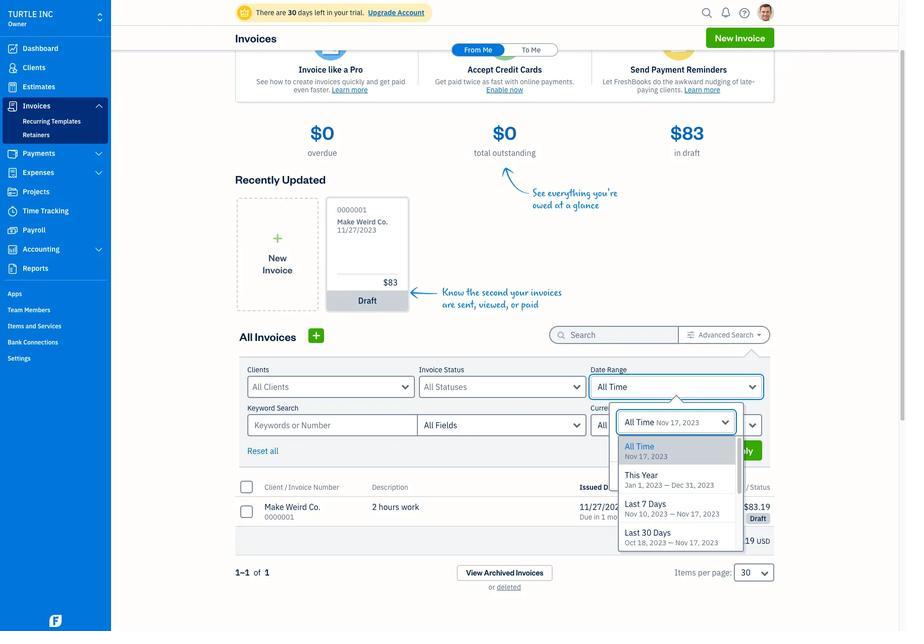 Task type: describe. For each thing, give the bounding box(es) containing it.
issued inside invoice date option group
[[634, 443, 659, 453]]

1 vertical spatial cancel button
[[643, 467, 690, 487]]

1 horizontal spatial apply
[[728, 445, 753, 456]]

payroll link
[[3, 222, 108, 240]]

team
[[8, 307, 23, 314]]

accept credit cards get paid twice as fast with online payments. enable now
[[435, 65, 575, 94]]

0 vertical spatial status
[[444, 366, 464, 375]]

2023 up per
[[702, 539, 719, 548]]

awkward
[[675, 77, 704, 86]]

dec
[[672, 481, 684, 490]]

oct
[[625, 539, 636, 548]]

All Clients search field
[[252, 381, 402, 393]]

chart image
[[7, 245, 19, 255]]

currency
[[591, 404, 619, 413]]

to
[[522, 45, 530, 55]]

list box containing all time
[[619, 437, 743, 552]]

all for all currencies
[[598, 421, 607, 431]]

plus image
[[272, 234, 284, 244]]

issued date link
[[580, 483, 626, 492]]

deleted
[[497, 583, 521, 592]]

enable
[[487, 85, 508, 94]]

grand total
[[680, 536, 722, 546]]

left
[[315, 8, 325, 17]]

main element
[[0, 0, 136, 632]]

turtle
[[8, 9, 37, 19]]

month
[[607, 513, 628, 522]]

let
[[603, 77, 613, 86]]

paid inside see how to create invoices quickly and get paid even faster.
[[392, 77, 405, 86]]

sent,
[[458, 299, 477, 311]]

all inside date range field
[[625, 418, 635, 428]]

2 all time nov 17, 2023 from the top
[[625, 442, 668, 462]]

$83 in draft
[[671, 121, 704, 158]]

0 horizontal spatial your
[[334, 8, 348, 17]]

hours
[[379, 502, 399, 513]]

overdue
[[308, 148, 337, 158]]

nov left 10,
[[625, 510, 637, 519]]

in inside 11/27/2023 due in 1 month
[[594, 513, 600, 522]]

Search text field
[[571, 327, 662, 343]]

amount
[[720, 483, 745, 492]]

1 vertical spatial apply
[[701, 471, 726, 482]]

17, inside last 7 days nov 10, 2023 — nov 17, 2023
[[691, 510, 701, 519]]

client image
[[7, 63, 19, 73]]

amount / status
[[720, 483, 771, 492]]

0 horizontal spatial are
[[276, 8, 286, 17]]

upgrade
[[368, 8, 396, 17]]

work
[[401, 502, 419, 513]]

0 horizontal spatial of
[[254, 568, 261, 578]]

issued date inside invoice date option group
[[634, 443, 678, 453]]

online
[[520, 77, 540, 86]]

last 7 days nov 10, 2023 — nov 17, 2023
[[625, 499, 720, 519]]

all time button
[[591, 376, 762, 398]]

caretdown image
[[621, 483, 625, 492]]

make inside make weird co. 0000001
[[265, 502, 284, 513]]

owner
[[8, 20, 27, 28]]

tracking
[[41, 207, 69, 216]]

number
[[313, 483, 339, 492]]

$83.19 usd
[[729, 536, 771, 546]]

deleted link
[[497, 583, 521, 592]]

date right 1,
[[644, 483, 659, 492]]

2023 right 10,
[[651, 510, 668, 519]]

1 horizontal spatial due
[[630, 483, 643, 492]]

invoices inside view archived invoices or deleted
[[516, 569, 544, 578]]

twice
[[464, 77, 481, 86]]

weird inside 0000001 make weird co. 11/27/2023
[[356, 218, 376, 227]]

everything
[[548, 188, 591, 199]]

time inside date range field
[[636, 418, 655, 428]]

0 vertical spatial a
[[344, 65, 348, 75]]

all
[[270, 446, 279, 456]]

cards
[[520, 65, 542, 75]]

all for all time
[[598, 382, 607, 392]]

invoices for even
[[315, 77, 341, 86]]

freshbooks image
[[47, 616, 64, 628]]

0000001 inside 0000001 make weird co. 11/27/2023
[[337, 206, 367, 215]]

now
[[510, 85, 523, 94]]

learn more for reminders
[[685, 85, 721, 94]]

new invoice link for know the second your invoices are sent, viewed, or paid
[[237, 198, 319, 312]]

date down all currencies "dropdown button"
[[661, 443, 678, 453]]

as
[[482, 77, 490, 86]]

$83.19 for $83.19 draft
[[744, 502, 771, 513]]

1 vertical spatial new
[[268, 252, 287, 263]]

31,
[[686, 481, 696, 490]]

account
[[398, 8, 425, 17]]

projects link
[[3, 183, 108, 201]]

0 horizontal spatial 30
[[288, 8, 296, 17]]

paid inside know the second your invoices are sent, viewed, or paid
[[521, 299, 539, 311]]

glance
[[573, 200, 599, 212]]

go to help image
[[737, 5, 753, 20]]

$83 for $83
[[383, 278, 398, 288]]

expense image
[[7, 168, 19, 178]]

weird inside make weird co. 0000001
[[286, 502, 307, 513]]

days for last 30 days
[[654, 528, 671, 538]]

1,
[[638, 481, 644, 490]]

clients.
[[660, 85, 683, 94]]

outstanding
[[493, 148, 536, 158]]

days
[[298, 8, 313, 17]]

at
[[555, 200, 564, 212]]

dashboard image
[[7, 44, 19, 54]]

1 horizontal spatial clients
[[247, 366, 269, 375]]

1 vertical spatial status
[[750, 483, 771, 492]]

recurring
[[23, 118, 50, 125]]

client link
[[265, 483, 285, 492]]

retainers link
[[5, 129, 106, 141]]

this year jan 1, 2023 — dec 31, 2023
[[625, 471, 715, 490]]

payments.
[[541, 77, 575, 86]]

11/27/2023 inside 0000001 make weird co. 11/27/2023
[[337, 226, 377, 235]]

search for keyword search
[[277, 404, 299, 413]]

from
[[464, 45, 481, 55]]

inc
[[39, 9, 53, 19]]

All Statuses search field
[[424, 381, 574, 393]]

learn for reminders
[[685, 85, 702, 94]]

11/27/2023 inside 11/27/2023 due in 1 month
[[580, 502, 625, 513]]

reminders
[[687, 65, 727, 75]]

timer image
[[7, 207, 19, 217]]

reports
[[23, 264, 48, 273]]

17, up year
[[639, 452, 649, 462]]

send
[[631, 65, 650, 75]]

last 30 days oct 18, 2023 — nov 17, 2023
[[625, 528, 719, 548]]

17, inside 'last 30 days oct 18, 2023 — nov 17, 2023'
[[690, 539, 700, 548]]

search for advanced search
[[732, 331, 754, 340]]

cancel for the bottom cancel button
[[652, 471, 681, 482]]

0 horizontal spatial issued date
[[580, 483, 619, 492]]

and inside see how to create invoices quickly and get paid even faster.
[[366, 77, 378, 86]]

all for all invoices
[[239, 329, 253, 344]]

2023 down year
[[646, 481, 663, 490]]

items and services
[[8, 323, 61, 330]]

make inside 0000001 make weird co. 11/27/2023
[[337, 218, 355, 227]]

grand
[[680, 536, 702, 546]]

recently
[[235, 172, 280, 186]]

reset all
[[247, 446, 279, 456]]

2
[[372, 502, 377, 513]]

accounting link
[[3, 241, 108, 259]]

invoices down there
[[235, 31, 277, 45]]

cancel for top cancel button
[[679, 445, 708, 456]]

clients link
[[3, 59, 108, 77]]

quickly
[[342, 77, 365, 86]]

even
[[294, 85, 309, 94]]

new invoice link for invoices
[[706, 28, 775, 48]]

there are 30 days left in your trial. upgrade account
[[256, 8, 425, 17]]

$0 for $0 total outstanding
[[493, 121, 517, 144]]

all inside all time nov 17, 2023
[[625, 442, 635, 452]]

do
[[653, 77, 661, 86]]

to
[[285, 77, 291, 86]]

settings link
[[3, 351, 108, 366]]

members
[[24, 307, 50, 314]]

/ for amount
[[747, 483, 749, 492]]

make weird co. 0000001
[[265, 502, 321, 522]]

due date inside invoice date option group
[[702, 443, 735, 453]]

your inside know the second your invoices are sent, viewed, or paid
[[511, 287, 529, 299]]

range
[[607, 366, 627, 375]]

$83 for $83 in draft
[[671, 121, 704, 144]]

bank connections
[[8, 339, 58, 346]]

services
[[38, 323, 61, 330]]

time inside all time nov 17, 2023
[[636, 442, 655, 452]]

1 vertical spatial issued
[[580, 483, 602, 492]]

accept
[[468, 65, 494, 75]]

invoice like a pro
[[299, 65, 363, 75]]

payments
[[23, 149, 55, 158]]

0 vertical spatial cancel button
[[670, 441, 717, 461]]

recurring templates link
[[5, 116, 106, 128]]

0 horizontal spatial new invoice
[[263, 252, 293, 275]]

payment image
[[7, 149, 19, 159]]

draft inside $83 in draft
[[683, 148, 700, 158]]

retainers
[[23, 131, 50, 139]]

due inside invoice date option group
[[702, 443, 716, 453]]

0 vertical spatial new invoice
[[715, 32, 765, 43]]

— inside this year jan 1, 2023 — dec 31, 2023
[[665, 481, 670, 490]]

the inside know the second your invoices are sent, viewed, or paid
[[467, 287, 480, 299]]

recurring templates
[[23, 118, 81, 125]]

currencies
[[609, 421, 648, 431]]



Task type: locate. For each thing, give the bounding box(es) containing it.
search right keyword in the bottom left of the page
[[277, 404, 299, 413]]

0 horizontal spatial issued
[[580, 483, 602, 492]]

0000001
[[337, 206, 367, 215], [265, 513, 294, 522]]

1 horizontal spatial of
[[732, 77, 739, 86]]

1 horizontal spatial weird
[[356, 218, 376, 227]]

invoices link
[[3, 97, 108, 116]]

items for items and services
[[8, 323, 24, 330]]

learn right the faster.
[[332, 85, 350, 94]]

see left how on the left top of page
[[256, 77, 268, 86]]

more down reminders
[[704, 85, 721, 94]]

paid inside accept credit cards get paid twice as fast with online payments. enable now
[[448, 77, 462, 86]]

advanced search button
[[679, 327, 770, 343]]

0 vertical spatial days
[[649, 499, 666, 509]]

$83.19 down status link
[[744, 502, 771, 513]]

new down 'notifications' icon
[[715, 32, 734, 43]]

nov inside 'last 30 days oct 18, 2023 — nov 17, 2023'
[[676, 539, 688, 548]]

total
[[704, 536, 722, 546]]

second
[[482, 287, 508, 299]]

per
[[698, 568, 710, 578]]

total
[[474, 148, 491, 158]]

0 vertical spatial are
[[276, 8, 286, 17]]

2023 inside date range field
[[683, 419, 700, 428]]

estimate image
[[7, 82, 19, 92]]

30 inside 'last 30 days oct 18, 2023 — nov 17, 2023'
[[642, 528, 652, 538]]

1 vertical spatial $83.19
[[729, 536, 755, 546]]

1 horizontal spatial $83
[[671, 121, 704, 144]]

chevron large down image for invoices
[[94, 102, 104, 110]]

$83.19
[[744, 502, 771, 513], [729, 536, 755, 546]]

chevron large down image inside invoices "link"
[[94, 102, 104, 110]]

last inside last 7 days nov 10, 2023 — nov 17, 2023
[[625, 499, 640, 509]]

learn for a
[[332, 85, 350, 94]]

new down plus icon
[[268, 252, 287, 263]]

1 horizontal spatial draft
[[683, 148, 700, 158]]

0 horizontal spatial learn more
[[332, 85, 368, 94]]

days for last 7 days
[[649, 499, 666, 509]]

team members
[[8, 307, 50, 314]]

year
[[642, 471, 658, 481]]

last for last 7 days
[[625, 499, 640, 509]]

2023 up total
[[703, 510, 720, 519]]

0 vertical spatial chevron large down image
[[94, 102, 104, 110]]

1 vertical spatial $83
[[383, 278, 398, 288]]

1 vertical spatial weird
[[286, 502, 307, 513]]

1 horizontal spatial new invoice
[[715, 32, 765, 43]]

days inside last 7 days nov 10, 2023 — nov 17, 2023
[[649, 499, 666, 509]]

2 me from the left
[[531, 45, 541, 55]]

apply button for the bottom cancel button
[[692, 467, 735, 487]]

draft inside $83.19 draft
[[750, 515, 767, 524]]

days
[[649, 499, 666, 509], [654, 528, 671, 538]]

search left caretdown icon
[[732, 331, 754, 340]]

2 horizontal spatial due
[[702, 443, 716, 453]]

/ right client
[[285, 483, 287, 492]]

all currencies
[[598, 421, 648, 431]]

2 horizontal spatial 30
[[741, 568, 751, 578]]

cancel up due date link at the bottom right of page
[[652, 471, 681, 482]]

all inside all fields field
[[424, 421, 434, 431]]

2023 right 18, at the bottom right of the page
[[650, 539, 667, 548]]

get
[[435, 77, 447, 86]]

due left month
[[580, 513, 592, 522]]

1 horizontal spatial issued
[[634, 443, 659, 453]]

1 horizontal spatial search
[[732, 331, 754, 340]]

clients
[[23, 63, 46, 72], [247, 366, 269, 375]]

0 vertical spatial issued
[[634, 443, 659, 453]]

date
[[591, 366, 606, 375], [661, 443, 678, 453], [718, 443, 735, 453], [604, 483, 619, 492], [644, 483, 659, 492]]

2023 right 31,
[[698, 481, 715, 490]]

0 horizontal spatial invoices
[[315, 77, 341, 86]]

money image
[[7, 226, 19, 236]]

issued date left caretdown image
[[580, 483, 619, 492]]

or inside view archived invoices or deleted
[[489, 583, 495, 592]]

a left pro
[[344, 65, 348, 75]]

learn more down reminders
[[685, 85, 721, 94]]

invoices left add invoice icon
[[255, 329, 296, 344]]

all time
[[598, 382, 627, 392]]

0 horizontal spatial me
[[483, 45, 492, 55]]

1 horizontal spatial a
[[566, 200, 571, 212]]

recently updated
[[235, 172, 326, 186]]

co. inside make weird co. 0000001
[[309, 502, 321, 513]]

17, up invoice date option group
[[671, 419, 681, 428]]

clients inside "link"
[[23, 63, 46, 72]]

1 me from the left
[[483, 45, 492, 55]]

1 more from the left
[[351, 85, 368, 94]]

Date Range field
[[618, 412, 735, 434]]

1 horizontal spatial new
[[715, 32, 734, 43]]

0 vertical spatial 30
[[288, 8, 296, 17]]

0000001 inside make weird co. 0000001
[[265, 513, 294, 522]]

paying
[[637, 85, 658, 94]]

items for items per page:
[[675, 568, 696, 578]]

0 horizontal spatial search
[[277, 404, 299, 413]]

new invoice down plus icon
[[263, 252, 293, 275]]

see everything you're owed at a glance
[[533, 188, 618, 212]]

settings image
[[687, 331, 695, 339]]

invoices up recurring
[[23, 101, 50, 111]]

1 vertical spatial clients
[[247, 366, 269, 375]]

0 vertical spatial the
[[663, 77, 673, 86]]

Keyword Search text field
[[247, 415, 417, 437]]

and
[[366, 77, 378, 86], [26, 323, 36, 330]]

1 horizontal spatial co.
[[378, 218, 388, 227]]

2 more from the left
[[704, 85, 721, 94]]

3 chevron large down image from the top
[[94, 246, 104, 254]]

me for to me
[[531, 45, 541, 55]]

18,
[[638, 539, 648, 548]]

paid right viewed,
[[521, 299, 539, 311]]

1 vertical spatial a
[[566, 200, 571, 212]]

0 horizontal spatial $83
[[383, 278, 398, 288]]

— left dec
[[665, 481, 670, 490]]

invoices inside see how to create invoices quickly and get paid even faster.
[[315, 77, 341, 86]]

30 inside field
[[741, 568, 751, 578]]

chevron large down image up recurring templates link
[[94, 102, 104, 110]]

of right 1–1
[[254, 568, 261, 578]]

due date up amount
[[702, 443, 735, 453]]

estimates link
[[3, 78, 108, 96]]

chevron large down image up reports link
[[94, 246, 104, 254]]

all fields
[[424, 421, 457, 431]]

/ left status link
[[747, 483, 749, 492]]

date left 'range'
[[591, 366, 606, 375]]

see for see how to create invoices quickly and get paid even faster.
[[256, 77, 268, 86]]

0 vertical spatial 11/27/2023
[[337, 226, 377, 235]]

keyword search
[[247, 404, 299, 413]]

new invoice
[[715, 32, 765, 43], [263, 252, 293, 275]]

co. inside 0000001 make weird co. 11/27/2023
[[378, 218, 388, 227]]

see up owed at the right top of the page
[[533, 188, 546, 199]]

1 learn from the left
[[332, 85, 350, 94]]

2 / from the left
[[626, 483, 629, 492]]

and down team members
[[26, 323, 36, 330]]

2023 up invoice date option group
[[683, 419, 700, 428]]

a right at
[[566, 200, 571, 212]]

project image
[[7, 187, 19, 197]]

1 vertical spatial in
[[674, 148, 681, 158]]

all time nov 17, 2023 inside date range field
[[625, 418, 700, 428]]

items inside 'items and services' link
[[8, 323, 24, 330]]

invoice date option group
[[618, 434, 735, 454]]

17, up grand total
[[691, 510, 701, 519]]

10,
[[639, 510, 649, 519]]

0 horizontal spatial draft
[[358, 296, 377, 306]]

more for invoice like a pro
[[351, 85, 368, 94]]

1 all time nov 17, 2023 from the top
[[625, 418, 700, 428]]

are right there
[[276, 8, 286, 17]]

0 vertical spatial apply button
[[719, 441, 762, 461]]

archived
[[484, 569, 515, 578]]

0 horizontal spatial clients
[[23, 63, 46, 72]]

let freshbooks do the awkward nudging of late- paying clients.
[[603, 77, 755, 94]]

1 horizontal spatial paid
[[448, 77, 462, 86]]

1 vertical spatial —
[[670, 510, 675, 519]]

nov up the this
[[625, 452, 637, 462]]

keyword
[[247, 404, 275, 413]]

search inside "dropdown button"
[[732, 331, 754, 340]]

2 vertical spatial due
[[580, 513, 592, 522]]

0 vertical spatial items
[[8, 323, 24, 330]]

1 vertical spatial and
[[26, 323, 36, 330]]

due date
[[702, 443, 735, 453], [630, 483, 659, 492]]

notifications image
[[718, 3, 734, 23]]

30 left days
[[288, 8, 296, 17]]

know
[[442, 287, 464, 299]]

2 chevron large down image from the top
[[94, 169, 104, 177]]

paid right get
[[392, 77, 405, 86]]

chevron large down image for expenses
[[94, 169, 104, 177]]

$0 inside the $0 total outstanding
[[493, 121, 517, 144]]

view archived invoices or deleted
[[466, 569, 544, 592]]

close image
[[756, 0, 768, 7]]

0 horizontal spatial 11/27/2023
[[337, 226, 377, 235]]

17, inside date range field
[[671, 419, 681, 428]]

learn right 'clients.'
[[685, 85, 702, 94]]

me
[[483, 45, 492, 55], [531, 45, 541, 55]]

more down pro
[[351, 85, 368, 94]]

items left per
[[675, 568, 696, 578]]

2 last from the top
[[625, 528, 640, 538]]

you're
[[593, 188, 618, 199]]

report image
[[7, 264, 19, 274]]

/
[[285, 483, 287, 492], [626, 483, 629, 492], [747, 483, 749, 492]]

apply button right dec
[[692, 467, 735, 487]]

0 horizontal spatial apply
[[701, 471, 726, 482]]

— for last 7 days
[[670, 510, 675, 519]]

templates
[[51, 118, 81, 125]]

apply up amount / status
[[728, 445, 753, 456]]

see how to create invoices quickly and get paid even faster.
[[256, 77, 405, 94]]

0 horizontal spatial the
[[467, 287, 480, 299]]

time inside main element
[[23, 207, 39, 216]]

1 vertical spatial the
[[467, 287, 480, 299]]

0 vertical spatial clients
[[23, 63, 46, 72]]

1 horizontal spatial in
[[594, 513, 600, 522]]

1 vertical spatial 1
[[265, 568, 270, 578]]

from me link
[[452, 44, 505, 56]]

days down last 7 days nov 10, 2023 — nov 17, 2023
[[654, 528, 671, 538]]

0 vertical spatial make
[[337, 218, 355, 227]]

1 left month
[[601, 513, 606, 522]]

nov up 'last 30 days oct 18, 2023 — nov 17, 2023'
[[677, 510, 689, 519]]

1 vertical spatial new invoice
[[263, 252, 293, 275]]

crown image
[[239, 7, 250, 18]]

invoice number link
[[288, 483, 339, 492]]

— up 'last 30 days oct 18, 2023 — nov 17, 2023'
[[670, 510, 675, 519]]

0 vertical spatial search
[[732, 331, 754, 340]]

/ for client
[[285, 483, 287, 492]]

the inside let freshbooks do the awkward nudging of late- paying clients.
[[663, 77, 673, 86]]

me for from me
[[483, 45, 492, 55]]

nov up invoice date option group
[[657, 419, 669, 428]]

2 learn from the left
[[685, 85, 702, 94]]

invoices inside "link"
[[23, 101, 50, 111]]

dashboard link
[[3, 40, 108, 58]]

nov left total
[[676, 539, 688, 548]]

or right viewed,
[[511, 299, 519, 311]]

0 vertical spatial issued date
[[634, 443, 678, 453]]

all invoices
[[239, 329, 296, 344]]

1 vertical spatial new invoice link
[[237, 198, 319, 312]]

0 vertical spatial cancel
[[679, 445, 708, 456]]

0 horizontal spatial weird
[[286, 502, 307, 513]]

all time nov 17, 2023 up invoice date option group
[[625, 418, 700, 428]]

due down all currencies "dropdown button"
[[702, 443, 716, 453]]

invoices inside know the second your invoices are sent, viewed, or paid
[[531, 287, 562, 299]]

1 horizontal spatial status
[[750, 483, 771, 492]]

1 learn more from the left
[[332, 85, 368, 94]]

see for see everything you're owed at a glance
[[533, 188, 546, 199]]

of inside let freshbooks do the awkward nudging of late- paying clients.
[[732, 77, 739, 86]]

of left late-
[[732, 77, 739, 86]]

due date down year
[[630, 483, 659, 492]]

clients up estimates in the left top of the page
[[23, 63, 46, 72]]

page:
[[712, 568, 732, 578]]

30
[[288, 8, 296, 17], [642, 528, 652, 538], [741, 568, 751, 578]]

1 horizontal spatial $0
[[493, 121, 517, 144]]

Items per page: field
[[734, 564, 775, 582]]

$83.19 left usd
[[729, 536, 755, 546]]

know the second your invoices are sent, viewed, or paid
[[442, 287, 562, 311]]

days inside 'last 30 days oct 18, 2023 — nov 17, 2023'
[[654, 528, 671, 538]]

1 horizontal spatial your
[[511, 287, 529, 299]]

0 horizontal spatial a
[[344, 65, 348, 75]]

1 vertical spatial 11/27/2023
[[580, 502, 625, 513]]

0 vertical spatial due date
[[702, 443, 735, 453]]

1 horizontal spatial or
[[511, 299, 519, 311]]

invoice like a pro image
[[313, 25, 349, 61]]

2 vertical spatial —
[[668, 539, 674, 548]]

invoice image
[[7, 101, 19, 112]]

chevron large down image down chevron large down image
[[94, 169, 104, 177]]

and inside main element
[[26, 323, 36, 330]]

1 inside 11/27/2023 due in 1 month
[[601, 513, 606, 522]]

nov inside date range field
[[657, 419, 669, 428]]

due down the this
[[630, 483, 643, 492]]

1 vertical spatial 0000001
[[265, 513, 294, 522]]

search
[[732, 331, 754, 340], [277, 404, 299, 413]]

$0 inside $0 overdue
[[311, 121, 334, 144]]

1 vertical spatial make
[[265, 502, 284, 513]]

0 horizontal spatial see
[[256, 77, 268, 86]]

bank
[[8, 339, 22, 346]]

0 vertical spatial of
[[732, 77, 739, 86]]

last for last 30 days
[[625, 528, 640, 538]]

more for send payment reminders
[[704, 85, 721, 94]]

learn more
[[332, 85, 368, 94], [685, 85, 721, 94]]

caretdown image
[[757, 331, 761, 339]]

0 horizontal spatial /
[[285, 483, 287, 492]]

0 vertical spatial new invoice link
[[706, 28, 775, 48]]

$83.19 for $83.19 usd
[[729, 536, 755, 546]]

learn
[[332, 85, 350, 94], [685, 85, 702, 94]]

late-
[[740, 77, 755, 86]]

1 horizontal spatial 0000001
[[337, 206, 367, 215]]

1 vertical spatial due date
[[630, 483, 659, 492]]

me right to
[[531, 45, 541, 55]]

0 vertical spatial apply
[[728, 445, 753, 456]]

0 vertical spatial your
[[334, 8, 348, 17]]

client
[[265, 483, 283, 492]]

last inside 'last 30 days oct 18, 2023 — nov 17, 2023'
[[625, 528, 640, 538]]

the up sent,
[[467, 287, 480, 299]]

issued date up year
[[634, 443, 678, 453]]

1 / from the left
[[285, 483, 287, 492]]

send payment reminders
[[631, 65, 727, 75]]

see inside see how to create invoices quickly and get paid even faster.
[[256, 77, 268, 86]]

date left caretdown image
[[604, 483, 619, 492]]

send payment reminders image
[[661, 25, 697, 61]]

/ right caretdown image
[[626, 483, 629, 492]]

from me
[[464, 45, 492, 55]]

list box
[[619, 437, 743, 552]]

0 horizontal spatial status
[[444, 366, 464, 375]]

viewed,
[[479, 299, 509, 311]]

1 chevron large down image from the top
[[94, 102, 104, 110]]

to me
[[522, 45, 541, 55]]

1 horizontal spatial 11/27/2023
[[580, 502, 625, 513]]

items down the team
[[8, 323, 24, 330]]

0 horizontal spatial in
[[327, 8, 333, 17]]

add invoice image
[[312, 330, 321, 342]]

$0 for $0 overdue
[[311, 121, 334, 144]]

get
[[380, 77, 390, 86]]

0 horizontal spatial and
[[26, 323, 36, 330]]

chevron large down image
[[94, 150, 104, 158]]

invoices for paid
[[531, 287, 562, 299]]

apply button for top cancel button
[[719, 441, 762, 461]]

2 hours work link
[[360, 497, 576, 527]]

2023 up year
[[651, 452, 668, 462]]

items
[[8, 323, 24, 330], [675, 568, 696, 578]]

time right timer image
[[23, 207, 39, 216]]

or down archived
[[489, 583, 495, 592]]

1 horizontal spatial /
[[626, 483, 629, 492]]

0 vertical spatial invoices
[[315, 77, 341, 86]]

advanced search
[[699, 331, 754, 340]]

search image
[[699, 5, 716, 20]]

see inside see everything you're owed at a glance
[[533, 188, 546, 199]]

connections
[[23, 339, 58, 346]]

status up all statuses search field
[[444, 366, 464, 375]]

usd
[[757, 537, 771, 546]]

all for all fields
[[424, 421, 434, 431]]

settings
[[8, 355, 31, 363]]

payment
[[652, 65, 685, 75]]

—
[[665, 481, 670, 490], [670, 510, 675, 519], [668, 539, 674, 548]]

due inside 11/27/2023 due in 1 month
[[580, 513, 592, 522]]

fields
[[436, 421, 457, 431]]

date up amount
[[718, 443, 735, 453]]

1 last from the top
[[625, 499, 640, 509]]

new invoice down go to help image
[[715, 32, 765, 43]]

me right from
[[483, 45, 492, 55]]

dashboard
[[23, 44, 58, 53]]

status
[[444, 366, 464, 375], [750, 483, 771, 492]]

30 up 18, at the bottom right of the page
[[642, 528, 652, 538]]

17,
[[671, 419, 681, 428], [639, 452, 649, 462], [691, 510, 701, 519], [690, 539, 700, 548]]

0 horizontal spatial $0
[[311, 121, 334, 144]]

status up $83.19 draft on the right
[[750, 483, 771, 492]]

due date link
[[630, 483, 659, 492]]

new
[[715, 32, 734, 43], [268, 252, 287, 263]]

0 vertical spatial 1
[[601, 513, 606, 522]]

and left get
[[366, 77, 378, 86]]

2 $0 from the left
[[493, 121, 517, 144]]

0 horizontal spatial paid
[[392, 77, 405, 86]]

1 $0 from the left
[[311, 121, 334, 144]]

Keyword Search field
[[417, 415, 587, 437]]

all currencies button
[[591, 415, 762, 437]]

projects
[[23, 187, 50, 196]]

2 vertical spatial 30
[[741, 568, 751, 578]]

chevron large down image for accounting
[[94, 246, 104, 254]]

3 / from the left
[[747, 483, 749, 492]]

$0 up outstanding at right
[[493, 121, 517, 144]]

credit
[[496, 65, 519, 75]]

— inside 'last 30 days oct 18, 2023 — nov 17, 2023'
[[668, 539, 674, 548]]

0 vertical spatial and
[[366, 77, 378, 86]]

owed
[[533, 200, 553, 212]]

last up the oct
[[625, 528, 640, 538]]

learn more down pro
[[332, 85, 368, 94]]

days right 7
[[649, 499, 666, 509]]

2 horizontal spatial in
[[674, 148, 681, 158]]

17, left total
[[690, 539, 700, 548]]

invoices up deleted
[[516, 569, 544, 578]]

issued up year
[[634, 443, 659, 453]]

the right do on the right
[[663, 77, 673, 86]]

accept credit cards image
[[487, 25, 523, 61]]

— inside last 7 days nov 10, 2023 — nov 17, 2023
[[670, 510, 675, 519]]

issued up 11/27/2023 due in 1 month
[[580, 483, 602, 492]]

clients down all invoices on the bottom left of the page
[[247, 366, 269, 375]]

all
[[239, 329, 253, 344], [598, 382, 607, 392], [625, 418, 635, 428], [424, 421, 434, 431], [598, 421, 607, 431], [625, 442, 635, 452]]

2 learn more from the left
[[685, 85, 721, 94]]

your left trial.
[[334, 8, 348, 17]]

0 horizontal spatial 0000001
[[265, 513, 294, 522]]

1 horizontal spatial 30
[[642, 528, 652, 538]]

view archived invoices link
[[457, 566, 553, 582]]

all inside all time dropdown button
[[598, 382, 607, 392]]

chevron large down image
[[94, 102, 104, 110], [94, 169, 104, 177], [94, 246, 104, 254]]

7
[[642, 499, 647, 509]]

30 right page:
[[741, 568, 751, 578]]

last left 7
[[625, 499, 640, 509]]

all time nov 17, 2023 up year
[[625, 442, 668, 462]]

apply up amount
[[701, 471, 726, 482]]

learn more for a
[[332, 85, 368, 94]]

— for last 30 days
[[668, 539, 674, 548]]

1 right 1–1
[[265, 568, 270, 578]]

— left "grand"
[[668, 539, 674, 548]]

cancel down all currencies "dropdown button"
[[679, 445, 708, 456]]

1 horizontal spatial 1
[[601, 513, 606, 522]]

in inside $83 in draft
[[674, 148, 681, 158]]

0 vertical spatial or
[[511, 299, 519, 311]]

all inside all currencies "dropdown button"
[[598, 421, 607, 431]]

a inside see everything you're owed at a glance
[[566, 200, 571, 212]]

1 vertical spatial draft
[[358, 296, 377, 306]]

how
[[270, 77, 283, 86]]

2 horizontal spatial /
[[747, 483, 749, 492]]

2 hours work
[[372, 502, 419, 513]]

time up invoice date option group
[[636, 418, 655, 428]]

or inside know the second your invoices are sent, viewed, or paid
[[511, 299, 519, 311]]

are inside know the second your invoices are sent, viewed, or paid
[[442, 299, 455, 311]]

time inside dropdown button
[[609, 382, 627, 392]]



Task type: vqa. For each thing, say whether or not it's contained in the screenshot.


